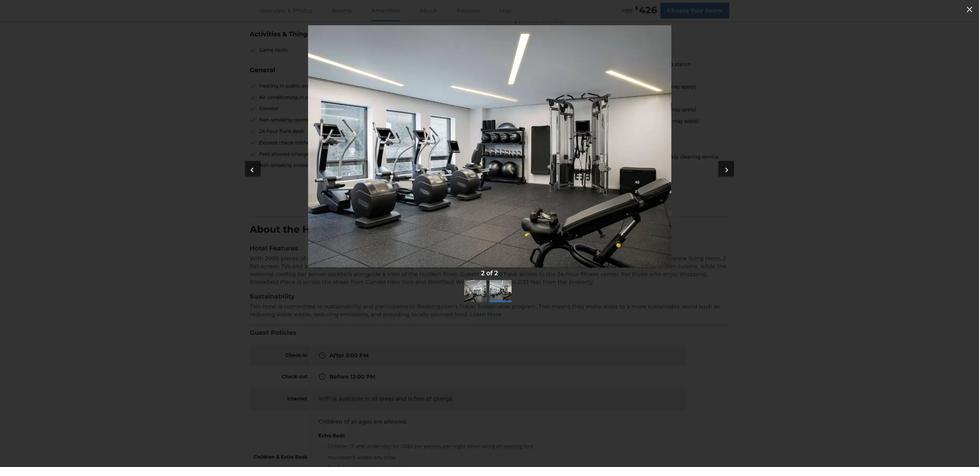 Task type: describe. For each thing, give the bounding box(es) containing it.
in right the conditioning on the top left
[[299, 94, 304, 100]]

to inside hotel features with 2000 pieces of artwork on display and an atrium, this all-suite property is located 1640 feet from the world trade center. each room features a separate living room, 2 flat-screen tvs and an espresso machine. guests can enjoy views of the hudson river from some of the suites. the atrio restaurant offers mediterranean cuisine, while the seasonal rooftop bar serves cocktails alongside a view of the hudson river. guests will also have access to the 24-hour fitness center. for those who enjoy shopping, brookfield place is across the street from conrad new york and westfield world trade center is 2133 feet from the property.
[[539, 271, 545, 278]]

more
[[631, 303, 646, 310]]

2 horizontal spatial guests
[[614, 154, 631, 160]]

game room
[[259, 47, 288, 53]]

hour inside hotel features with 2000 pieces of artwork on display and an atrium, this all-suite property is located 1640 feet from the world trade center. each room features a separate living room, 2 flat-screen tvs and an espresso machine. guests can enjoy views of the hudson river from some of the suites. the atrio restaurant offers mediterranean cuisine, while the seasonal rooftop bar serves cocktails alongside a view of the hudson river. guests will also have access to the 24-hour fitness center. for those who enjoy shopping, brookfield place is across the street from conrad new york and westfield world trade center is 2133 feet from the property.
[[566, 271, 579, 278]]

overview
[[260, 7, 286, 14]]

check- for after 3:00 pm
[[285, 352, 303, 358]]

center.
[[601, 271, 620, 278]]

1 horizontal spatial extra
[[318, 433, 331, 439]]

from down alongside
[[351, 279, 364, 286]]

(charges for shuttle
[[650, 118, 671, 124]]

and down participates
[[371, 311, 381, 318]]

0 horizontal spatial $
[[622, 8, 624, 12]]

machine.
[[339, 263, 365, 270]]

offers
[[618, 263, 634, 270]]

tab list containing overview & photos
[[250, 0, 522, 21]]

and right the york
[[415, 279, 426, 286]]

services for babysitting/child services
[[538, 99, 557, 105]]

water
[[276, 311, 292, 318]]

smoking for rooms
[[271, 117, 292, 123]]

1 horizontal spatial $
[[635, 5, 638, 11]]

in inside row
[[365, 395, 370, 403]]

is right wifi
[[333, 395, 337, 403]]

center
[[514, 146, 530, 152]]

sustainable
[[477, 303, 510, 310]]

and up the emissions, on the bottom left of page
[[363, 303, 374, 310]]

1 horizontal spatial feet
[[530, 279, 541, 286]]

and inside "children of all ages are allowed." row
[[355, 443, 365, 449]]

bar
[[298, 271, 307, 278]]

1 horizontal spatial world
[[545, 255, 562, 262]]

espresso
[[313, 263, 337, 270]]

kid-friendly dinning
[[496, 110, 544, 116]]

1 vertical spatial an
[[304, 263, 311, 270]]

non- for non-smoking property
[[259, 162, 271, 168]]

professional
[[259, 11, 288, 17]]

valet parking (charges may apply)
[[614, 84, 696, 90]]

& for media
[[390, 94, 395, 102]]

on-
[[614, 95, 623, 101]]

the down serves
[[322, 279, 331, 286]]

is left located
[[464, 255, 468, 262]]

& for children
[[276, 454, 280, 460]]

steps
[[603, 303, 618, 310]]

shuttle
[[632, 118, 649, 124]]

the up suites.
[[534, 255, 543, 262]]

accessibility
[[368, 130, 409, 138]]

means
[[551, 303, 570, 310]]

24-hour front desk
[[259, 128, 304, 134]]

room inside hotel features with 2000 pieces of artwork on display and an atrium, this all-suite property is located 1640 feet from the world trade center. each room features a separate living room, 2 flat-screen tvs and an espresso machine. guests can enjoy views of the hudson river from some of the suites. the atrio restaurant offers mediterranean cuisine, while the seasonal rooftop bar serves cocktails alongside a view of the hudson river. guests will also have access to the 24-hour fitness center. for those who enjoy shopping, brookfield place is across the street from conrad new york and westfield world trade center is 2133 feet from the property.
[[617, 255, 632, 262]]

river.
[[443, 271, 458, 278]]

cleaning
[[496, 17, 517, 23]]

meeting/banquet
[[377, 75, 420, 81]]

hotel
[[262, 303, 277, 310]]

smoking for property
[[271, 162, 292, 168]]

17
[[350, 443, 354, 449]]

room inside button
[[705, 7, 722, 14]]

portuguese
[[377, 16, 406, 22]]

before 12:00 pm row
[[250, 367, 686, 387]]

each
[[602, 255, 616, 262]]

1 horizontal spatial an
[[373, 255, 380, 262]]

center
[[491, 279, 510, 286]]

ticket
[[614, 14, 629, 20]]

amenities inside "amenities" button
[[371, 7, 400, 14]]

is down bar
[[297, 279, 301, 286]]

brookfield
[[250, 279, 279, 286]]

0 horizontal spatial area
[[302, 83, 312, 89]]

artwork
[[307, 255, 329, 262]]

display
[[339, 255, 359, 262]]

world
[[681, 303, 697, 310]]

they
[[572, 303, 584, 310]]

to right committed
[[317, 303, 323, 310]]

& for overview
[[287, 7, 291, 14]]

& for activities
[[282, 30, 287, 38]]

living
[[688, 255, 704, 262]]

guest policies
[[250, 329, 296, 336]]

available for cleaning products available
[[541, 17, 563, 23]]

suite
[[423, 255, 437, 262]]

policies
[[271, 329, 296, 336]]

game
[[259, 47, 274, 53]]

0 horizontal spatial enjoy
[[399, 263, 414, 270]]

0 horizontal spatial extra
[[281, 454, 294, 460]]

service for room service
[[512, 40, 528, 46]]

fitness
[[581, 271, 599, 278]]

apply) for airport shuttle (charges may apply)
[[684, 118, 699, 124]]

learn more
[[470, 311, 501, 318]]

business
[[368, 58, 397, 66]]

activities & things to do
[[250, 30, 330, 38]]

1 vertical spatial enjoy
[[663, 271, 678, 278]]

may for airport shuttle (charges may apply)
[[672, 118, 683, 124]]

guest
[[250, 329, 269, 336]]

conrad
[[366, 279, 386, 286]]

2 vertical spatial guests
[[460, 271, 479, 278]]

airport
[[614, 118, 631, 124]]

1 vertical spatial cleaning
[[680, 154, 701, 160]]

1 vertical spatial activities
[[512, 130, 543, 137]]

taxi service
[[614, 72, 642, 78]]

pets allowed (charges may apply)
[[259, 151, 340, 157]]

2 horizontal spatial a
[[658, 255, 661, 262]]

0 vertical spatial room
[[275, 47, 288, 53]]

1 horizontal spatial 2
[[494, 269, 498, 277]]

separate
[[663, 255, 687, 262]]

electric
[[614, 61, 632, 67]]

some
[[505, 263, 520, 270]]

free
[[377, 111, 388, 117]]

from up also at bottom
[[490, 263, 503, 270]]

facilities for business facilities
[[399, 58, 427, 66]]

travel
[[459, 303, 476, 310]]

0 horizontal spatial sustainability
[[250, 293, 295, 300]]

may for pets allowed (charges may apply)
[[313, 151, 323, 157]]

1 horizontal spatial beds
[[333, 433, 345, 439]]

from down suites.
[[543, 279, 556, 286]]

children for children & extra beds
[[254, 454, 275, 460]]

0 horizontal spatial activities
[[250, 30, 281, 38]]

all inside wifi is available in all areas and is free of charge. row
[[371, 395, 378, 403]]

overview & photos
[[260, 7, 312, 14]]

room for room service available
[[496, 51, 510, 57]]

choose your room button
[[660, 3, 729, 19]]

opt-
[[642, 154, 652, 160]]

0 horizontal spatial world
[[456, 279, 473, 286]]

pm for before 12:00 pm
[[366, 373, 375, 380]]

air
[[259, 94, 266, 100]]

map
[[499, 7, 512, 14]]

extra beds
[[318, 433, 345, 439]]

fitness activities
[[486, 130, 543, 137]]

available for wifi is available in all areas and is free of charge.
[[338, 395, 363, 403]]

you haven't added any cribs.
[[328, 454, 396, 460]]

from up some
[[519, 255, 532, 262]]

children of all ages are allowed.
[[318, 418, 407, 425]]

is inside this hotel is committed to sustainability and participates in booking.com's travel sustainable program. this means they make steps to a more sustainable world such as reducing water waste, reducing emissions, and providing locally sourced food.
[[278, 303, 283, 310]]

2 this from the left
[[539, 303, 550, 310]]

kid friendly
[[486, 82, 526, 90]]

image #2 image
[[245, 25, 734, 267]]

choose
[[667, 7, 689, 14]]

0 horizontal spatial guests
[[366, 263, 386, 270]]

12:00
[[350, 373, 365, 380]]

out for opt-
[[652, 154, 660, 160]]

stay
[[382, 443, 392, 449]]

2000
[[265, 255, 279, 262]]

available up in/check-
[[310, 117, 331, 123]]

tvs
[[281, 263, 291, 270]]

in inside this hotel is committed to sustainability and participates in booking.com's travel sustainable program. this means they make steps to a more sustainable world such as reducing water waste, reducing emissions, and providing locally sourced food.
[[410, 303, 415, 310]]

rental for available
[[624, 50, 638, 56]]

car
[[614, 50, 622, 56]]

1 horizontal spatial hotel
[[302, 224, 329, 235]]

1 vertical spatial public
[[305, 94, 320, 100]]

babysitting/child services
[[496, 99, 557, 105]]

services for ticket services
[[630, 14, 649, 20]]

service right daily
[[702, 154, 719, 160]]

2133
[[517, 279, 529, 286]]

1 vertical spatial trade
[[474, 279, 490, 286]]

the down room,
[[717, 263, 726, 270]]

with
[[250, 255, 263, 262]]

in up the conditioning on the top left
[[280, 83, 284, 89]]

air conditioning in public area
[[259, 94, 332, 100]]

amenities button
[[362, 0, 409, 21]]

the up access
[[528, 263, 538, 270]]

0 horizontal spatial cleaning
[[290, 11, 310, 17]]

to right steps
[[619, 303, 625, 310]]

available right "guests"
[[447, 158, 468, 164]]

1 horizontal spatial for
[[400, 158, 406, 164]]

flat-
[[250, 263, 261, 270]]

accessible
[[406, 147, 431, 153]]

bed.
[[524, 443, 534, 449]]

night
[[452, 443, 465, 449]]

non- for non-smoking rooms available
[[259, 117, 271, 123]]

valet
[[614, 84, 626, 90]]

the up the york
[[408, 271, 418, 278]]

fewer
[[469, 198, 487, 206]]

0 horizontal spatial rooms
[[293, 117, 309, 123]]

hotel inside hotel features with 2000 pieces of artwork on display and an atrium, this all-suite property is located 1640 feet from the world trade center. each room features a separate living room, 2 flat-screen tvs and an espresso machine. guests can enjoy views of the hudson river from some of the suites. the atrio restaurant offers mediterranean cuisine, while the seasonal rooftop bar serves cocktails alongside a view of the hudson river. guests will also have access to the 24-hour fitness center. for those who enjoy shopping, brookfield place is across the street from conrad new york and westfield world trade center is 2133 feet from the property.
[[250, 244, 267, 252]]

the down suites.
[[546, 271, 556, 278]]

0 horizontal spatial property
[[293, 162, 314, 168]]

2 inside hotel features with 2000 pieces of artwork on display and an atrium, this all-suite property is located 1640 feet from the world trade center. each room features a separate living room, 2 flat-screen tvs and an espresso machine. guests can enjoy views of the hudson river from some of the suites. the atrio restaurant offers mediterranean cuisine, while the seasonal rooftop bar serves cocktails alongside a view of the hudson river. guests will also have access to the 24-hour fitness center. for those who enjoy shopping, brookfield place is across the street from conrad new york and westfield world trade center is 2133 feet from the property.
[[723, 255, 726, 262]]

car rental available
[[614, 50, 660, 56]]

the down the
[[558, 279, 567, 286]]

before 12:00 pm
[[329, 373, 375, 380]]

street
[[333, 279, 349, 286]]

0 horizontal spatial hour
[[267, 128, 278, 134]]

facilities
[[377, 158, 398, 164]]



Task type: locate. For each thing, give the bounding box(es) containing it.
a left more
[[627, 303, 630, 310]]

an inside "children of all ages are allowed." row
[[496, 443, 502, 449]]

smoke
[[496, 29, 512, 35]]

guests left opt-
[[614, 154, 631, 160]]

rooms down 'room service available'
[[513, 63, 528, 69]]

1 horizontal spatial room
[[617, 255, 632, 262]]

1 horizontal spatial hudson
[[450, 263, 472, 270]]

hudson
[[450, 263, 472, 270], [419, 271, 441, 278]]

services up dinning
[[538, 99, 557, 105]]

0 vertical spatial feet
[[506, 255, 517, 262]]

feet up some
[[506, 255, 517, 262]]

from
[[519, 255, 532, 262], [490, 263, 503, 270], [351, 279, 364, 286], [543, 279, 556, 286]]

trade down will
[[474, 279, 490, 286]]

site
[[623, 95, 632, 101]]

& inside button
[[287, 7, 291, 14]]

heating in public area
[[259, 83, 312, 89]]

2 right room,
[[723, 255, 726, 262]]

after 3:00 pm row
[[250, 345, 686, 366]]

0 horizontal spatial amenities
[[371, 7, 400, 14]]

cocktails
[[327, 271, 352, 278]]

out inside before 12:00 pm row
[[299, 374, 307, 379]]

enjoy right the who
[[663, 271, 678, 278]]

hudson down views
[[419, 271, 441, 278]]

station
[[675, 61, 691, 67]]

(charges up bicycle rental (charges may apply)
[[647, 84, 668, 90]]

amenities right fewer
[[489, 198, 518, 206]]

disabled
[[408, 158, 428, 164]]

an up bar
[[304, 263, 311, 270]]

1 vertical spatial check-
[[282, 374, 299, 379]]

2 horizontal spatial an
[[496, 443, 502, 449]]

screen
[[261, 263, 279, 270]]

0 vertical spatial hudson
[[450, 263, 472, 270]]

1 vertical spatial sustainability
[[250, 293, 295, 300]]

0 horizontal spatial hudson
[[419, 271, 441, 278]]

trade up atrio
[[563, 255, 579, 262]]

2 smoking from the top
[[271, 162, 292, 168]]

in left "areas"
[[365, 395, 370, 403]]

pm inside before 12:00 pm row
[[366, 373, 375, 380]]

out left daily
[[652, 154, 660, 160]]

2 vertical spatial an
[[496, 443, 502, 449]]

1 per from the left
[[415, 443, 423, 449]]

0 horizontal spatial for
[[393, 443, 399, 449]]

a inside this hotel is committed to sustainability and participates in booking.com's travel sustainable program. this means they make steps to a more sustainable world such as reducing water waste, reducing emissions, and providing locally sourced food.
[[627, 303, 630, 310]]

about for about the hotel
[[250, 224, 280, 235]]

tab list
[[250, 0, 522, 21]]

all-
[[415, 255, 423, 262]]

0 vertical spatial sustainability
[[605, 137, 650, 145]]

things
[[289, 30, 311, 38]]

beds left you
[[295, 454, 307, 460]]

service down alarms
[[512, 40, 528, 46]]

parking right site
[[633, 95, 652, 101]]

0 vertical spatial public
[[286, 83, 301, 89]]

room right game
[[275, 47, 288, 53]]

and right "areas"
[[396, 395, 406, 403]]

person,
[[424, 443, 442, 449]]

2 up center
[[494, 269, 498, 277]]

1 horizontal spatial out
[[317, 140, 325, 145]]

daily
[[667, 154, 679, 160]]

apply) for pets allowed (charges may apply)
[[325, 151, 340, 157]]

children for children 17 and under stay for us$0 per person, per night when using an existing bed.
[[328, 443, 348, 449]]

pm for after 3:00 pm
[[359, 352, 369, 359]]

may for bicycle rental (charges may apply)
[[670, 106, 680, 112]]

$ 563 $ 426
[[622, 4, 657, 16]]

available for car rental available
[[639, 50, 660, 56]]

room
[[275, 47, 288, 53], [617, 255, 632, 262]]

available inside row
[[338, 395, 363, 403]]

0 vertical spatial guests
[[614, 154, 631, 160]]

to
[[313, 30, 320, 38], [539, 271, 545, 278], [317, 303, 323, 310], [619, 303, 625, 310]]

check- inside before 12:00 pm row
[[282, 374, 299, 379]]

apply) for bicycle rental (charges may apply)
[[682, 106, 696, 112]]

0 vertical spatial facilities
[[399, 58, 427, 66]]

check-out
[[282, 374, 307, 379]]

for right stay on the bottom
[[393, 443, 399, 449]]

2
[[723, 255, 726, 262], [481, 269, 485, 277], [494, 269, 498, 277]]

hour up express
[[267, 128, 278, 134]]

may for valet parking (charges may apply)
[[669, 84, 680, 90]]

1 vertical spatial pm
[[366, 373, 375, 380]]

1 horizontal spatial area
[[321, 94, 332, 100]]

kid
[[486, 82, 497, 90]]

(charges for rental
[[648, 106, 669, 112]]

1 vertical spatial parking
[[633, 95, 652, 101]]

1 vertical spatial hudson
[[419, 271, 441, 278]]

guests down river
[[460, 271, 479, 278]]

(charges down bicycle rental (charges may apply)
[[650, 118, 671, 124]]

express
[[259, 140, 278, 145]]

a
[[658, 255, 661, 262], [382, 271, 386, 278], [627, 303, 630, 310]]

fi
[[398, 111, 402, 117]]

0 horizontal spatial reducing
[[250, 311, 275, 318]]

all inside "children of all ages are allowed." row
[[351, 418, 357, 425]]

service up family rooms
[[512, 51, 528, 57]]

0 horizontal spatial all
[[351, 418, 357, 425]]

about inside button
[[420, 7, 437, 14]]

1 horizontal spatial trade
[[563, 255, 579, 262]]

0 vertical spatial about
[[420, 7, 437, 14]]

1 vertical spatial rental
[[632, 106, 647, 112]]

may down station
[[669, 84, 680, 90]]

room up "offers"
[[617, 255, 632, 262]]

activities up center
[[512, 130, 543, 137]]

0 vertical spatial trade
[[563, 255, 579, 262]]

when
[[467, 443, 480, 449]]

0 vertical spatial world
[[545, 255, 562, 262]]

children of all ages are allowed. row
[[250, 411, 686, 467]]

charging
[[652, 61, 673, 67]]

563
[[624, 8, 633, 14]]

0 vertical spatial extra
[[318, 433, 331, 439]]

out down check-in
[[299, 374, 307, 379]]

0 horizontal spatial can
[[387, 263, 397, 270]]

reducing down hotel
[[250, 311, 275, 318]]

1 horizontal spatial per
[[443, 443, 451, 449]]

a left view
[[382, 271, 386, 278]]

cleaning up things on the left top of the page
[[290, 11, 310, 17]]

york
[[402, 279, 414, 286]]

available down alarms
[[530, 51, 551, 57]]

per right us$0
[[415, 443, 423, 449]]

in inside after 3:00 pm 'row'
[[303, 352, 307, 358]]

to down suites.
[[539, 271, 545, 278]]

2 vertical spatial room
[[496, 51, 510, 57]]

heating
[[259, 83, 278, 89]]

0 horizontal spatial a
[[382, 271, 386, 278]]

have
[[504, 271, 518, 278]]

1 vertical spatial rooms
[[293, 117, 309, 123]]

hudson up river.
[[450, 263, 472, 270]]

rooms button
[[323, 0, 361, 21]]

feet down access
[[530, 279, 541, 286]]

view
[[387, 271, 400, 278]]

electric vehicle charging station
[[614, 61, 691, 67]]

for down wheelchair accessible
[[400, 158, 406, 164]]

hotel features with 2000 pieces of artwork on display and an atrium, this all-suite property is located 1640 feet from the world trade center. each room features a separate living room, 2 flat-screen tvs and an espresso machine. guests can enjoy views of the hudson river from some of the suites. the atrio restaurant offers mediterranean cuisine, while the seasonal rooftop bar serves cocktails alongside a view of the hudson river. guests will also have access to the 24-hour fitness center. for those who enjoy shopping, brookfield place is across the street from conrad new york and westfield world trade center is 2133 feet from the property.
[[250, 244, 726, 286]]

0 horizontal spatial services
[[312, 11, 331, 17]]

fitness for fitness activities
[[486, 130, 510, 137]]

wi-
[[389, 111, 398, 117]]

new
[[387, 279, 400, 286]]

room service
[[496, 40, 528, 46]]

1 horizontal spatial sustainability
[[605, 137, 650, 145]]

(charges for allowed
[[291, 151, 312, 157]]

1 vertical spatial beds
[[295, 454, 307, 460]]

smoking down allowed
[[271, 162, 292, 168]]

store
[[647, 2, 659, 8]]

1 horizontal spatial reducing
[[313, 311, 339, 318]]

0 horizontal spatial this
[[250, 303, 261, 310]]

about for about
[[420, 7, 437, 14]]

1 vertical spatial world
[[456, 279, 473, 286]]

room for room service
[[496, 40, 510, 46]]

0 vertical spatial check-
[[285, 352, 303, 358]]

elevator
[[259, 105, 279, 111]]

1 vertical spatial feet
[[530, 279, 541, 286]]

facilities up meeting/banquet facilities
[[399, 58, 427, 66]]

such
[[699, 303, 712, 310]]

0 horizontal spatial out
[[299, 374, 307, 379]]

haven't
[[338, 454, 356, 460]]

learn
[[470, 311, 486, 318]]

check- inside after 3:00 pm 'row'
[[285, 352, 303, 358]]

hotel up 'with'
[[250, 244, 267, 252]]

wifi is available in all areas and is free of charge. row
[[250, 388, 686, 410]]

and up alongside
[[360, 255, 371, 262]]

per left night
[[443, 443, 451, 449]]

1 vertical spatial out
[[652, 154, 660, 160]]

of
[[661, 154, 666, 160], [300, 255, 305, 262], [433, 263, 438, 270], [522, 263, 527, 270], [486, 269, 493, 277], [402, 271, 407, 278], [426, 395, 431, 403], [344, 418, 349, 425]]

fitness for fitness center
[[496, 146, 513, 152]]

smoking up 24-hour front desk
[[271, 117, 292, 123]]

out for in/check-
[[317, 140, 325, 145]]

0 horizontal spatial 2
[[481, 269, 485, 277]]

rental for (charges
[[632, 106, 647, 112]]

babysitting/child
[[496, 99, 536, 105]]

rooms
[[513, 63, 528, 69], [293, 117, 309, 123]]

check-
[[285, 352, 303, 358], [282, 374, 299, 379]]

parking
[[628, 84, 646, 90], [633, 95, 652, 101]]

1 horizontal spatial cleaning
[[680, 154, 701, 160]]

0 horizontal spatial room
[[275, 47, 288, 53]]

and inside row
[[396, 395, 406, 403]]

rental right "car"
[[624, 50, 638, 56]]

make
[[586, 303, 602, 310]]

sustainable
[[648, 303, 680, 310]]

row group containing after 3:00 pm
[[250, 345, 686, 467]]

1 vertical spatial a
[[382, 271, 386, 278]]

those
[[632, 271, 648, 278]]

all left ages
[[351, 418, 357, 425]]

cleaning right daily
[[680, 154, 701, 160]]

1 horizontal spatial services
[[538, 99, 557, 105]]

reviews
[[457, 7, 480, 14]]

1 horizontal spatial this
[[539, 303, 550, 310]]

activities up game
[[250, 30, 281, 38]]

1 vertical spatial smoking
[[271, 162, 292, 168]]

1 smoking from the top
[[271, 117, 292, 123]]

1 vertical spatial non-
[[259, 162, 271, 168]]

rental up shuttle
[[632, 106, 647, 112]]

front
[[279, 128, 291, 134]]

1 vertical spatial property
[[438, 255, 463, 262]]

river
[[474, 263, 488, 270]]

friendly
[[506, 110, 524, 116]]

facilities up technology
[[421, 75, 441, 81]]

2 reducing from the left
[[313, 311, 339, 318]]

service for room service available
[[512, 51, 528, 57]]

services down convenience store
[[630, 14, 649, 20]]

guests
[[429, 158, 445, 164]]

conditioning
[[267, 94, 298, 100]]

0 vertical spatial parking
[[628, 84, 646, 90]]

0 horizontal spatial beds
[[295, 454, 307, 460]]

this left means
[[539, 303, 550, 310]]

0 vertical spatial a
[[658, 255, 661, 262]]

0 horizontal spatial feet
[[506, 255, 517, 262]]

0 vertical spatial area
[[302, 83, 312, 89]]

1 horizontal spatial can
[[632, 154, 641, 160]]

hotel up the artwork
[[302, 224, 329, 235]]

rooms up desk
[[293, 117, 309, 123]]

parking up on-site parking
[[628, 84, 646, 90]]

24- up express
[[259, 128, 267, 134]]

area up non-smoking rooms available
[[321, 94, 332, 100]]

$ left 563 on the right of the page
[[622, 8, 624, 12]]

kitchenware
[[496, 6, 526, 12]]

is up water
[[278, 303, 283, 310]]

the up features
[[283, 224, 300, 235]]

0 vertical spatial non-
[[259, 117, 271, 123]]

1 this from the left
[[250, 303, 261, 310]]

0 horizontal spatial 24-
[[259, 128, 267, 134]]

place
[[280, 279, 295, 286]]

area up air conditioning in public area
[[302, 83, 312, 89]]

under
[[366, 443, 381, 449]]

views
[[415, 263, 431, 270]]

24- inside hotel features with 2000 pieces of artwork on display and an atrium, this all-suite property is located 1640 feet from the world trade center. each room features a separate living room, 2 flat-screen tvs and an espresso machine. guests can enjoy views of the hudson river from some of the suites. the atrio restaurant offers mediterranean cuisine, while the seasonal rooftop bar serves cocktails alongside a view of the hudson river. guests will also have access to the 24-hour fitness center. for those who enjoy shopping, brookfield place is across the street from conrad new york and westfield world trade center is 2133 feet from the property.
[[557, 271, 566, 278]]

sustainability down airport
[[605, 137, 650, 145]]

free
[[414, 395, 425, 403]]

0 vertical spatial all
[[371, 395, 378, 403]]

property down pets allowed (charges may apply)
[[293, 162, 314, 168]]

0 vertical spatial fitness
[[486, 130, 510, 137]]

0 horizontal spatial trade
[[474, 279, 490, 286]]

in up check-out
[[303, 352, 307, 358]]

smoke alarms
[[496, 29, 530, 35]]

children for children of all ages are allowed.
[[318, 418, 342, 425]]

may up airport shuttle (charges may apply) on the right top
[[670, 106, 680, 112]]

after 3:00 pm
[[329, 352, 369, 359]]

services up do
[[312, 11, 331, 17]]

this hotel is committed to sustainability and participates in booking.com's travel sustainable program. this means they make steps to a more sustainable world such as reducing water waste, reducing emissions, and providing locally sourced food.
[[250, 303, 720, 318]]

3:00
[[346, 352, 358, 359]]

can
[[632, 154, 641, 160], [387, 263, 397, 270]]

(charges up airport shuttle (charges may apply) on the right top
[[648, 106, 669, 112]]

available up electric vehicle charging station
[[639, 50, 660, 56]]

property up river.
[[438, 255, 463, 262]]

children
[[318, 418, 342, 425], [328, 443, 348, 449], [254, 454, 275, 460]]

0 vertical spatial property
[[293, 162, 314, 168]]

bicycle rental (charges may apply)
[[614, 106, 696, 112]]

service down vehicle
[[625, 72, 642, 78]]

0 horizontal spatial per
[[415, 443, 423, 449]]

participates
[[375, 303, 408, 310]]

available for room service available
[[530, 51, 551, 57]]

property inside hotel features with 2000 pieces of artwork on display and an atrium, this all-suite property is located 1640 feet from the world trade center. each room features a separate living room, 2 flat-screen tvs and an espresso machine. guests can enjoy views of the hudson river from some of the suites. the atrio restaurant offers mediterranean cuisine, while the seasonal rooftop bar serves cocktails alongside a view of the hudson river. guests will also have access to the 24-hour fitness center. for those who enjoy shopping, brookfield place is across the street from conrad new york and westfield world trade center is 2133 feet from the property.
[[438, 255, 463, 262]]

1 horizontal spatial activities
[[512, 130, 543, 137]]

for inside "children of all ages are allowed." row
[[393, 443, 399, 449]]

service for taxi service
[[625, 72, 642, 78]]

apply) for valet parking (charges may apply)
[[681, 84, 696, 90]]

reviews button
[[447, 0, 489, 21]]

alarms
[[514, 29, 530, 35]]

allowed.
[[384, 418, 407, 425]]

24- down the
[[557, 271, 566, 278]]

facilities for meeting/banquet facilities
[[421, 75, 441, 81]]

1 vertical spatial area
[[321, 94, 332, 100]]

row group
[[250, 345, 686, 467]]

0 horizontal spatial hotel
[[250, 244, 267, 252]]

fitness
[[486, 130, 510, 137], [496, 146, 513, 152]]

room service available
[[496, 51, 551, 57]]

non-smoking property
[[259, 162, 314, 168]]

this
[[403, 255, 413, 262]]

0 horizontal spatial public
[[286, 83, 301, 89]]

0 vertical spatial hour
[[267, 128, 278, 134]]

about button
[[410, 0, 446, 21]]

to left do
[[313, 30, 320, 38]]

(2)
[[540, 146, 546, 152]]

serves
[[308, 271, 326, 278]]

0 vertical spatial smoking
[[271, 117, 292, 123]]

can inside hotel features with 2000 pieces of artwork on display and an atrium, this all-suite property is located 1640 feet from the world trade center. each room features a separate living room, 2 flat-screen tvs and an espresso machine. guests can enjoy views of the hudson river from some of the suites. the atrio restaurant offers mediterranean cuisine, while the seasonal rooftop bar serves cocktails alongside a view of the hudson river. guests will also have access to the 24-hour fitness center. for those who enjoy shopping, brookfield place is across the street from conrad new york and westfield world trade center is 2133 feet from the property.
[[387, 263, 397, 270]]

$ right 563 on the right of the page
[[635, 5, 638, 11]]

amenities inside show fewer amenities button
[[489, 198, 518, 206]]

public up air conditioning in public area
[[286, 83, 301, 89]]

1 horizontal spatial a
[[627, 303, 630, 310]]

is down have
[[512, 279, 516, 286]]

airport shuttle (charges may apply)
[[614, 118, 699, 124]]

do
[[321, 30, 330, 38]]

1 reducing from the left
[[250, 311, 275, 318]]

room down smoke on the right top of page
[[496, 40, 510, 46]]

all left "areas"
[[371, 395, 378, 403]]

is left free
[[408, 395, 412, 403]]

1 horizontal spatial hour
[[566, 271, 579, 278]]

ticket services
[[614, 14, 649, 20]]

0 vertical spatial rooms
[[513, 63, 528, 69]]

(charges for parking
[[647, 84, 668, 90]]

& inside "children of all ages are allowed." row
[[276, 454, 280, 460]]

2 non- from the top
[[259, 162, 271, 168]]

and up bar
[[292, 263, 303, 270]]

professional cleaning services
[[259, 11, 331, 17]]

1 horizontal spatial enjoy
[[663, 271, 678, 278]]

map button
[[490, 0, 521, 21]]

sustainability up hotel
[[250, 293, 295, 300]]

your
[[690, 7, 704, 14]]

0 vertical spatial pm
[[359, 352, 369, 359]]

alongside
[[353, 271, 381, 278]]

out up pets allowed (charges may apply)
[[317, 140, 325, 145]]

the up river.
[[439, 263, 449, 270]]

(charges down in/check-
[[291, 151, 312, 157]]

1 horizontal spatial amenities
[[489, 198, 518, 206]]

2 per from the left
[[443, 443, 451, 449]]

pm inside after 3:00 pm 'row'
[[359, 352, 369, 359]]

check- for before 12:00 pm
[[282, 374, 299, 379]]

2 horizontal spatial services
[[630, 14, 649, 20]]

property.
[[569, 279, 594, 286]]

1 vertical spatial fitness
[[496, 146, 513, 152]]

dinning
[[525, 110, 544, 116]]

vehicle
[[633, 61, 650, 67]]

1 non- from the top
[[259, 117, 271, 123]]

1 horizontal spatial property
[[438, 255, 463, 262]]

booking.com's
[[417, 303, 458, 310]]

0 horizontal spatial an
[[304, 263, 311, 270]]

0 vertical spatial beds
[[333, 433, 345, 439]]



Task type: vqa. For each thing, say whether or not it's contained in the screenshot.
Selected. Click to remove filter "image" related to Deals
no



